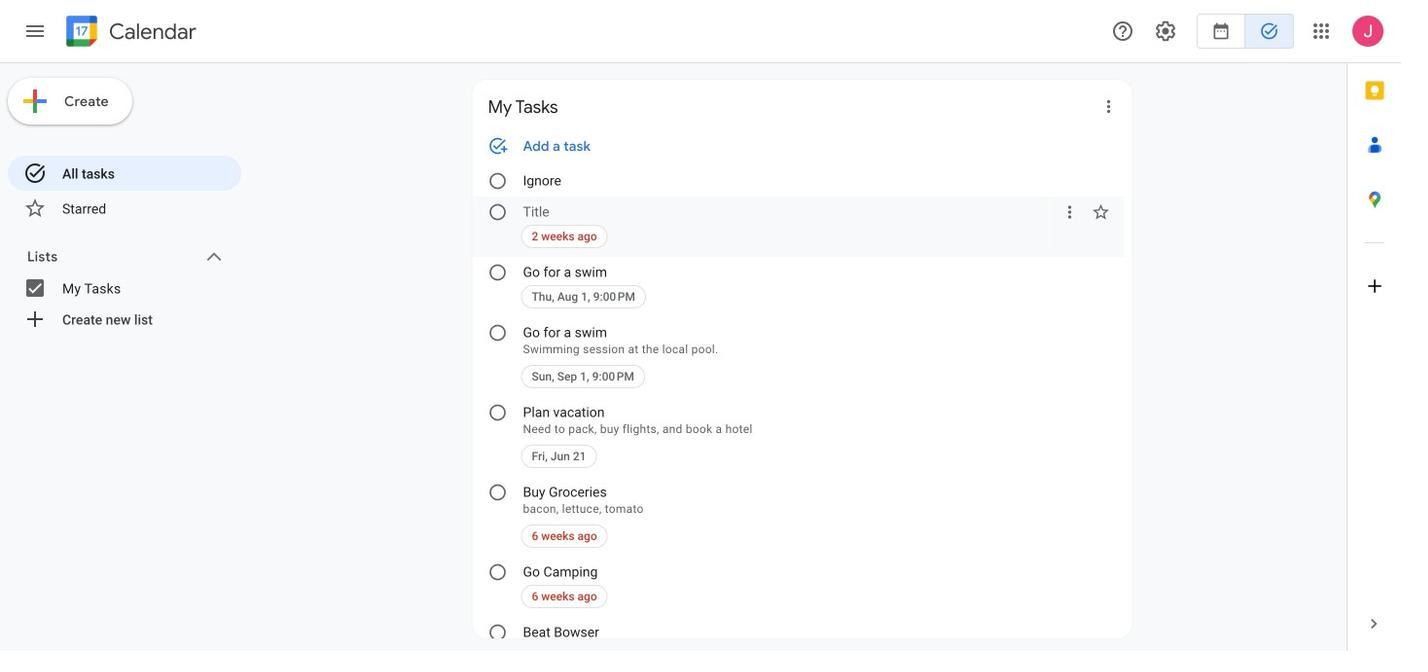 Task type: describe. For each thing, give the bounding box(es) containing it.
settings menu image
[[1155, 19, 1178, 43]]



Task type: locate. For each thing, give the bounding box(es) containing it.
tasks sidebar image
[[23, 19, 47, 43]]

tab list
[[1348, 63, 1402, 597]]

support menu image
[[1112, 19, 1135, 43]]

calendar element
[[62, 12, 197, 55]]

heading inside calendar element
[[105, 20, 197, 43]]

heading
[[105, 20, 197, 43]]



Task type: vqa. For each thing, say whether or not it's contained in the screenshot.
the topmost '13'
no



